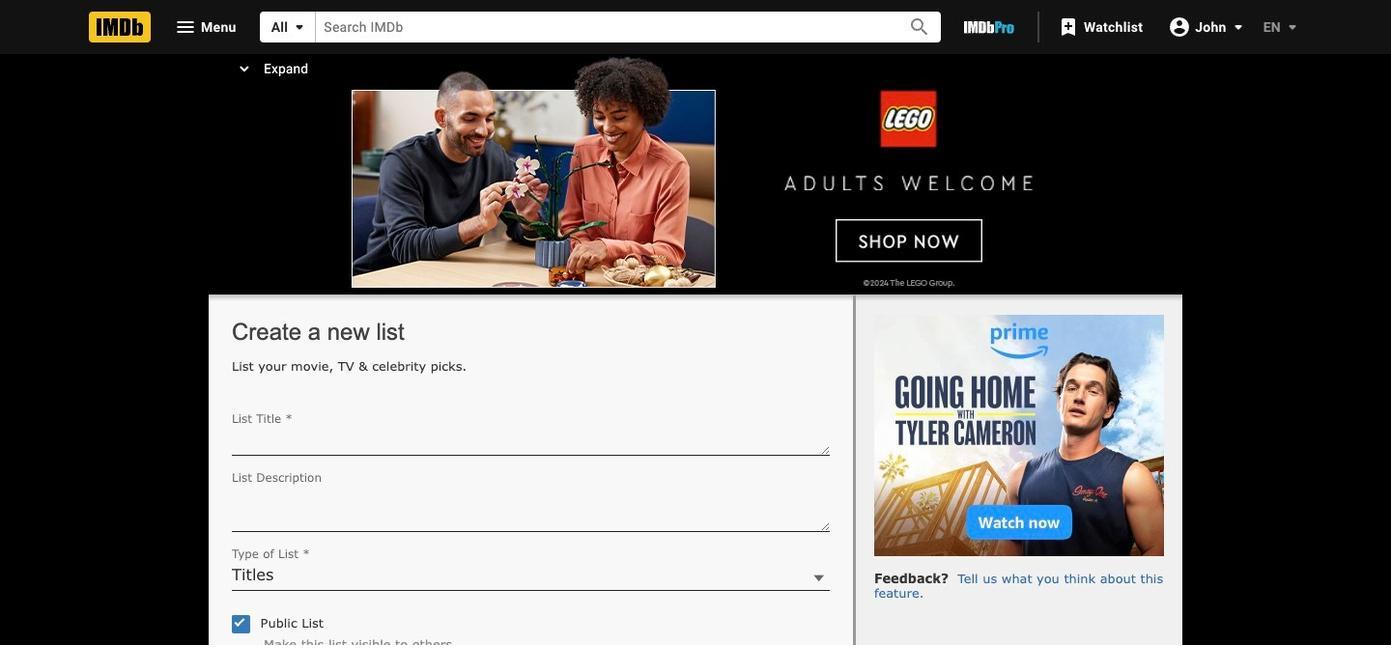 Task type: describe. For each thing, give the bounding box(es) containing it.
watchlist image
[[1057, 9, 1080, 32]]

2 arrow drop down image from the left
[[1281, 9, 1305, 32]]



Task type: locate. For each thing, give the bounding box(es) containing it.
None checkbox
[[232, 609, 244, 621]]

Search IMDb text field
[[316, 5, 887, 35]]

account circle image
[[1168, 8, 1192, 31]]

submit search image
[[909, 9, 932, 32]]

menu image
[[174, 9, 197, 32]]

arrow drop down image
[[1227, 8, 1250, 31]]

arrow drop down image
[[288, 9, 311, 32], [1281, 9, 1305, 32]]

1 horizontal spatial arrow drop down image
[[1281, 9, 1305, 32]]

None text field
[[232, 424, 830, 449], [232, 483, 830, 526], [232, 424, 830, 449], [232, 483, 830, 526]]

0 horizontal spatial arrow drop down image
[[288, 9, 311, 32]]

None field
[[316, 5, 887, 35]]

1 arrow drop down image from the left
[[288, 9, 311, 32]]

None search field
[[260, 5, 941, 36]]

home image
[[89, 5, 151, 36]]



Task type: vqa. For each thing, say whether or not it's contained in the screenshot.
A thief who steals corporate secrets through the use of dream-sharing technology is given the inverse task of planting an idea into the mind of a C.E.O. image
no



